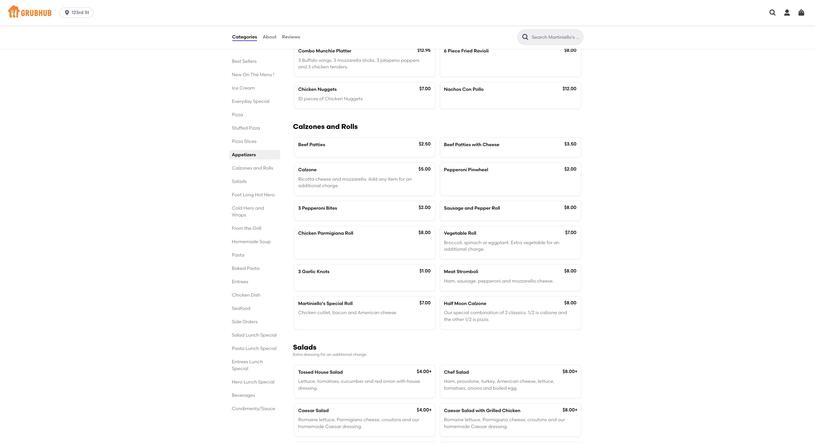Task type: describe. For each thing, give the bounding box(es) containing it.
caesar salad with grilled chicken
[[444, 408, 521, 414]]

nachos con pollo
[[444, 87, 484, 92]]

and inside 'ham, provolone, turkey, american cheese, lettuce, tomatoes, onions and boiled egg.'
[[484, 385, 492, 391]]

additional inside broccoli, spinach or eggplant. extra vegetable for an additional charge.
[[444, 247, 467, 252]]

croutons for $4.00
[[382, 417, 401, 423]]

tomatoes, inside 'ham, provolone, turkey, american cheese, lettuce, tomatoes, onions and boiled egg.'
[[444, 385, 467, 391]]

pasta for pasta lunch special
[[232, 346, 245, 351]]

homemade soup
[[232, 239, 271, 245]]

$2.50
[[419, 141, 431, 147]]

$1.00
[[420, 268, 431, 274]]

lettuce, for caesar salad
[[319, 417, 336, 423]]

and inside the lettuce, tomatoes, cucumber and red onion with house dressing.
[[365, 379, 374, 384]]

0 horizontal spatial nuggets
[[318, 87, 337, 92]]

for inside broccoli, spinach or eggplant. extra vegetable for an additional charge.
[[547, 240, 553, 245]]

chicken for chicken parmigiana roll
[[298, 231, 317, 236]]

1 vertical spatial calzones and rolls
[[232, 165, 273, 171]]

combo
[[298, 48, 315, 54]]

our for $4.00
[[412, 417, 420, 423]]

ham, sausage, pepperoni and mozzarella cheese.
[[444, 278, 554, 284]]

chicken for chicken cutlet, bacon and american cheese.
[[298, 310, 317, 316]]

tossed house salad
[[298, 370, 343, 375]]

patties for beef patties
[[310, 142, 325, 148]]

special
[[454, 310, 470, 316]]

wings,
[[319, 58, 333, 63]]

new on the menu !
[[232, 72, 275, 78]]

hot
[[255, 192, 263, 198]]

turkey,
[[482, 379, 496, 384]]

nachos
[[444, 87, 462, 92]]

side orders
[[232, 319, 258, 325]]

condiments/sauce
[[232, 406, 275, 412]]

lunch for salad
[[246, 332, 259, 338]]

ham, provolone, turkey, american cheese, lettuce, tomatoes, onions and boiled egg.
[[444, 379, 555, 391]]

wraps
[[232, 212, 246, 218]]

pasta for pasta
[[232, 252, 245, 258]]

homemade
[[232, 239, 259, 245]]

garlic
[[302, 269, 316, 275]]

special for hero lunch special
[[258, 379, 275, 385]]

pizza.
[[477, 317, 490, 322]]

romaine for caesar salad with grilled chicken
[[444, 417, 464, 423]]

appetizers
[[232, 152, 256, 158]]

entrees for entrees lunch special
[[232, 359, 248, 365]]

extra inside salads extra dressing for an additional charge.
[[293, 352, 303, 357]]

ham, for ham, sausage, pepperoni and mozzarella cheese.
[[444, 278, 456, 284]]

1 horizontal spatial calzone
[[468, 301, 487, 306]]

cheese. for chicken cutlet, bacon and american cheese.
[[381, 310, 398, 316]]

0 vertical spatial is
[[536, 310, 539, 316]]

$2.00 for 3 pepperoni bites
[[419, 205, 431, 210]]

beef patties
[[298, 142, 325, 148]]

stuffed
[[232, 125, 248, 131]]

vegetable
[[444, 231, 467, 236]]

additional inside ricotta cheese and mozzarella. add any item for an additional charge.
[[298, 183, 321, 188]]

tenders.
[[330, 64, 348, 70]]

$7.00 for broccoli, spinach or eggplant. extra vegetable for an additional charge.
[[566, 230, 577, 236]]

entrees lunch special
[[232, 359, 263, 372]]

item
[[388, 176, 398, 182]]

ice
[[232, 85, 239, 91]]

pizza for pizza
[[232, 112, 243, 118]]

lunch for pasta
[[246, 346, 259, 351]]

about
[[263, 34, 277, 40]]

provolone,
[[457, 379, 481, 384]]

$8.00 + for ham, provolone, turkey, american cheese, lettuce, tomatoes, onions and boiled egg.
[[563, 369, 578, 375]]

pinwheel
[[468, 167, 489, 173]]

our special combination of 2 classics. 1/2 is calzone and the other 1/2 is pizza.
[[444, 310, 567, 322]]

0 vertical spatial calzone
[[298, 167, 317, 173]]

dish
[[251, 292, 261, 298]]

$12.95
[[418, 48, 431, 53]]

categories button
[[232, 25, 258, 49]]

bites
[[326, 206, 337, 211]]

platter
[[336, 48, 352, 54]]

svg image inside the '123rd st' button
[[64, 9, 70, 16]]

cheese. for ham, sausage, pepperoni and mozzarella cheese.
[[537, 278, 554, 284]]

salad lunch special
[[232, 332, 277, 338]]

sauce
[[359, 19, 373, 25]]

with for american
[[473, 19, 482, 25]]

new
[[232, 72, 242, 78]]

1 vertical spatial nuggets
[[344, 96, 363, 101]]

from
[[232, 226, 243, 231]]

cold hero and wraps
[[232, 205, 264, 218]]

vegetable
[[524, 240, 546, 245]]

served
[[471, 26, 486, 31]]

and inside ricotta cheese and mozzarella. add any item for an additional charge.
[[333, 176, 341, 182]]

buffalo
[[302, 58, 318, 63]]

$8.00 + for romaine lettuce, parmigiano cheese, croutons and our homemade caesar dressing.
[[563, 407, 578, 413]]

bacon,
[[454, 26, 470, 31]]

special up bacon
[[327, 301, 344, 306]]

with left bbq
[[487, 26, 496, 31]]

ice cream
[[232, 85, 255, 91]]

about button
[[263, 25, 277, 49]]

with for cheese
[[472, 142, 482, 148]]

grill
[[253, 226, 262, 231]]

any
[[379, 176, 387, 182]]

lunch for hero
[[244, 379, 257, 385]]

roll right parmigiana
[[345, 231, 354, 236]]

soup
[[260, 239, 271, 245]]

3 left buffalo
[[298, 58, 301, 63]]

$4.00 + for lettuce, tomatoes, cucumber and red onion with house dressing.
[[417, 369, 432, 375]]

$2.00 for pepperoni pinwheel
[[565, 166, 577, 172]]

additional inside salads extra dressing for an additional charge.
[[333, 352, 352, 357]]

mozzarella. inside ricotta cheese and mozzarella. add any item for an additional charge.
[[342, 176, 367, 182]]

1 vertical spatial pepperoni
[[302, 206, 325, 211]]

and inside "cold hero and wraps"
[[255, 205, 264, 211]]

from the grill
[[232, 226, 262, 231]]

foot long hot hero
[[232, 192, 275, 198]]

3 left garlic
[[298, 269, 301, 275]]

chicken for chicken dish
[[232, 292, 250, 298]]

baked
[[232, 266, 246, 271]]

$4.00 + for romaine lettuce, parmigiano cheese, croutons and our homemade caesar dressing.
[[417, 407, 432, 413]]

3 garlic knots
[[298, 269, 330, 275]]

onions
[[468, 385, 482, 391]]

+ for chef salad
[[575, 369, 578, 375]]

charge. inside broccoli, spinach or eggplant. extra vegetable for an additional charge.
[[468, 247, 485, 252]]

3 down buffalo
[[308, 64, 311, 70]]

salad for caesar salad
[[316, 408, 329, 414]]

dressing
[[304, 352, 320, 357]]

1 vertical spatial pasta
[[247, 266, 260, 271]]

con
[[463, 87, 472, 92]]

special for salad lunch special
[[261, 332, 277, 338]]

3 right sticks,
[[377, 58, 380, 63]]

charge. inside salads extra dressing for an additional charge.
[[353, 352, 368, 357]]

of inside our special combination of 2 classics. 1/2 is calzone and the other 1/2 is pizza.
[[500, 310, 504, 316]]

patties for beef patties with cheese
[[456, 142, 471, 148]]

Search Martiniello's Pizzeria search field
[[532, 34, 581, 40]]

parmigiano for caesar salad with grilled chicken
[[483, 417, 509, 423]]

$5.00
[[419, 166, 431, 172]]

1 horizontal spatial pepperoni
[[444, 167, 467, 173]]

cheese
[[483, 142, 500, 148]]

and inside 3 buffalo wings, 3 mozzarella sticks, 3 jalapeno poppers and 3 chicken tenders.
[[298, 64, 307, 70]]

6 piece fried ravioli
[[444, 48, 489, 54]]

lettuce, for caesar salad with grilled chicken
[[465, 417, 482, 423]]

chicken nuggets
[[298, 87, 337, 92]]

entrees for entrees
[[232, 279, 248, 285]]

the inside our special combination of 2 classics. 1/2 is calzone and the other 1/2 is pizza.
[[444, 317, 452, 322]]

half
[[444, 301, 454, 306]]

0 horizontal spatial the
[[244, 226, 252, 231]]

0 horizontal spatial rolls
[[263, 165, 273, 171]]

categories
[[232, 34, 257, 40]]

bacon
[[333, 310, 347, 316]]

parmigiana
[[318, 231, 344, 236]]

special down the cream
[[253, 99, 270, 104]]

chicken
[[312, 64, 329, 70]]

!
[[273, 72, 275, 78]]

hero inside "cold hero and wraps"
[[244, 205, 254, 211]]

meat stromboli
[[444, 269, 479, 275]]

pepper
[[475, 206, 491, 211]]

roll up spinach
[[468, 231, 477, 236]]

123rd st
[[72, 10, 89, 15]]

martiniello's
[[298, 301, 326, 306]]

pizza slices
[[232, 139, 257, 144]]

fries topped with american cheese, mozzarella cheese and bacon, served with bbq sauce.
[[444, 19, 565, 31]]

homemade for caesar salad
[[298, 424, 324, 429]]

an inside salads extra dressing for an additional charge.
[[327, 352, 332, 357]]

$4.00 for lettuce, tomatoes, cucumber and red onion with house dressing.
[[417, 369, 429, 375]]

1 vertical spatial pizza
[[249, 125, 260, 131]]

3 down ricotta
[[298, 206, 301, 211]]

with inside the lettuce, tomatoes, cucumber and red onion with house dressing.
[[397, 379, 406, 384]]

homemade for caesar salad with grilled chicken
[[444, 424, 470, 429]]

american for fries
[[483, 19, 505, 25]]

romaine lettuce, parmigiano cheese, croutons and our homemade caesar dressing. for caesar salad
[[298, 417, 420, 429]]

1 vertical spatial american
[[358, 310, 380, 316]]

vegetable roll
[[444, 231, 477, 236]]

combo munchie platter
[[298, 48, 352, 54]]

chicken dish
[[232, 292, 261, 298]]

pasta lunch special
[[232, 346, 277, 351]]

tossed
[[298, 370, 314, 375]]

cutlet,
[[318, 310, 332, 316]]

2 vertical spatial hero
[[232, 379, 243, 385]]



Task type: locate. For each thing, give the bounding box(es) containing it.
1 fries from the left
[[298, 19, 309, 25]]

stuffed pizza
[[232, 125, 260, 131]]

2 croutons from the left
[[528, 417, 547, 423]]

0 vertical spatial rolls
[[342, 122, 358, 131]]

beef for beef patties with cheese
[[444, 142, 454, 148]]

1 horizontal spatial of
[[500, 310, 504, 316]]

calzone up ricotta
[[298, 167, 317, 173]]

2 beef from the left
[[444, 142, 454, 148]]

0 vertical spatial cheese
[[549, 19, 565, 25]]

1 vertical spatial calzone
[[468, 301, 487, 306]]

1 vertical spatial for
[[547, 240, 553, 245]]

everyday
[[232, 99, 252, 104]]

tomatoes, down house in the left bottom of the page
[[318, 379, 340, 384]]

0 vertical spatial entrees
[[232, 279, 248, 285]]

hero right cold
[[244, 205, 254, 211]]

1 horizontal spatial calzones and rolls
[[293, 122, 358, 131]]

0 horizontal spatial lettuce,
[[319, 417, 336, 423]]

1 croutons from the left
[[382, 417, 401, 423]]

lunch
[[246, 332, 259, 338], [246, 346, 259, 351], [250, 359, 263, 365], [244, 379, 257, 385]]

0 vertical spatial $4.00 +
[[417, 369, 432, 375]]

half moon calzone
[[444, 301, 487, 306]]

roll right "pepper"
[[492, 206, 500, 211]]

search icon image
[[522, 33, 530, 41]]

cheese right ricotta
[[316, 176, 331, 182]]

0 vertical spatial tomatoes,
[[318, 379, 340, 384]]

1 vertical spatial $4.00 +
[[417, 407, 432, 413]]

pepperoni left 'bites'
[[302, 206, 325, 211]]

lettuce,
[[298, 379, 316, 384]]

with up served
[[473, 19, 482, 25]]

pepperoni
[[444, 167, 467, 173], [302, 206, 325, 211]]

1 horizontal spatial salads
[[293, 343, 317, 351]]

$4.00 +
[[417, 369, 432, 375], [417, 407, 432, 413]]

calzones and rolls down appetizers in the top of the page
[[232, 165, 273, 171]]

extra left dressing
[[293, 352, 303, 357]]

for right item
[[399, 176, 405, 182]]

entrees down pasta lunch special
[[232, 359, 248, 365]]

1 horizontal spatial parmigiano
[[483, 417, 509, 423]]

0 horizontal spatial topped
[[310, 19, 326, 25]]

1 beef from the left
[[298, 142, 309, 148]]

1 horizontal spatial the
[[444, 317, 452, 322]]

boiled
[[493, 385, 507, 391]]

croutons for $8.00
[[528, 417, 547, 423]]

an right item
[[406, 176, 412, 182]]

0 horizontal spatial calzone
[[298, 167, 317, 173]]

best
[[232, 59, 242, 64]]

1 vertical spatial of
[[500, 310, 504, 316]]

2 vertical spatial for
[[321, 352, 326, 357]]

charge. up 'bites'
[[322, 183, 339, 188]]

stromboli
[[457, 269, 479, 275]]

dressing. inside the lettuce, tomatoes, cucumber and red onion with house dressing.
[[298, 385, 318, 391]]

parmigiano for caesar salad
[[337, 417, 363, 423]]

house
[[315, 370, 329, 375]]

homemade down caesar salad with grilled chicken
[[444, 424, 470, 429]]

romaine lettuce, parmigiano cheese, croutons and our homemade caesar dressing.
[[298, 417, 420, 429], [444, 417, 566, 429]]

salad for chef salad
[[456, 370, 469, 375]]

0 horizontal spatial romaine lettuce, parmigiano cheese, croutons and our homemade caesar dressing.
[[298, 417, 420, 429]]

chicken
[[298, 87, 317, 92], [325, 96, 343, 101], [298, 231, 317, 236], [232, 292, 250, 298], [298, 310, 317, 316], [503, 408, 521, 414]]

cold
[[232, 205, 243, 211]]

1 romaine lettuce, parmigiano cheese, croutons and our homemade caesar dressing. from the left
[[298, 417, 420, 429]]

with left cheese
[[472, 142, 482, 148]]

1 horizontal spatial calzones
[[293, 122, 325, 131]]

additional down ricotta
[[298, 183, 321, 188]]

1 vertical spatial $2.00
[[419, 205, 431, 210]]

$7.00 for 10 pieces of chicken nuggets
[[420, 86, 431, 92]]

2 fries from the left
[[444, 19, 455, 25]]

fries for fries topped with marinara sauce and mozzarella.
[[298, 19, 309, 25]]

svg image
[[769, 9, 777, 17], [784, 9, 792, 17], [798, 9, 806, 17], [64, 9, 70, 16]]

add
[[369, 176, 378, 182]]

fries up "bacon,"
[[444, 19, 455, 25]]

and inside fries topped with american cheese, mozzarella cheese and bacon, served with bbq sauce.
[[444, 26, 453, 31]]

salads up dressing
[[293, 343, 317, 351]]

$4.00 down the "house"
[[417, 407, 429, 413]]

0 horizontal spatial charge.
[[322, 183, 339, 188]]

for inside ricotta cheese and mozzarella. add any item for an additional charge.
[[399, 176, 405, 182]]

with for marinara
[[327, 19, 336, 25]]

reviews button
[[282, 25, 301, 49]]

pizza up stuffed
[[232, 112, 243, 118]]

special inside entrees lunch special
[[232, 366, 248, 372]]

1 vertical spatial 1/2
[[466, 317, 472, 322]]

salads up foot
[[232, 179, 247, 184]]

salads for salads extra dressing for an additional charge.
[[293, 343, 317, 351]]

cheese inside ricotta cheese and mozzarella. add any item for an additional charge.
[[316, 176, 331, 182]]

1 romaine from the left
[[298, 417, 318, 423]]

ricotta
[[298, 176, 315, 182]]

with right the onion
[[397, 379, 406, 384]]

pasta
[[232, 252, 245, 258], [247, 266, 260, 271], [232, 346, 245, 351]]

2 $4.00 from the top
[[417, 407, 429, 413]]

0 horizontal spatial romaine
[[298, 417, 318, 423]]

additional
[[298, 183, 321, 188], [444, 247, 467, 252], [333, 352, 352, 357]]

roll up chicken cutlet, bacon and american cheese.
[[345, 301, 353, 306]]

1 $8.00 + from the top
[[563, 369, 578, 375]]

charge. up cucumber
[[353, 352, 368, 357]]

piece
[[448, 48, 461, 54]]

0 horizontal spatial calzones
[[232, 165, 252, 171]]

pizza up slices
[[249, 125, 260, 131]]

0 horizontal spatial mozzarella.
[[342, 176, 367, 182]]

2 vertical spatial additional
[[333, 352, 352, 357]]

red
[[375, 379, 382, 384]]

1 horizontal spatial our
[[558, 417, 566, 423]]

mozzarella. right the 'sauce'
[[383, 19, 408, 25]]

1 parmigiano from the left
[[337, 417, 363, 423]]

and inside our special combination of 2 classics. 1/2 is calzone and the other 1/2 is pizza.
[[559, 310, 567, 316]]

pasta up baked
[[232, 252, 245, 258]]

topped left the "marinara"
[[310, 19, 326, 25]]

sellers
[[243, 59, 257, 64]]

0 horizontal spatial croutons
[[382, 417, 401, 423]]

dressing. for caesar salad with grilled chicken
[[489, 424, 508, 429]]

spinach
[[464, 240, 482, 245]]

an inside ricotta cheese and mozzarella. add any item for an additional charge.
[[406, 176, 412, 182]]

hero right hot
[[264, 192, 275, 198]]

0 vertical spatial $2.00
[[565, 166, 577, 172]]

2 our from the left
[[558, 417, 566, 423]]

reviews
[[282, 34, 300, 40]]

the left grill
[[244, 226, 252, 231]]

1 horizontal spatial rolls
[[342, 122, 358, 131]]

caesar salad
[[298, 408, 329, 414]]

homemade down caesar salad
[[298, 424, 324, 429]]

sausage,
[[457, 278, 477, 284]]

pepperoni left the pinwheel at the top right of the page
[[444, 167, 467, 173]]

lunch up pasta lunch special
[[246, 332, 259, 338]]

jalapeno
[[381, 58, 400, 63]]

calzones and rolls up the 'beef patties'
[[293, 122, 358, 131]]

lunch inside entrees lunch special
[[250, 359, 263, 365]]

special up hero lunch special
[[232, 366, 248, 372]]

pasta right baked
[[247, 266, 260, 271]]

dressing. for caesar salad
[[343, 424, 362, 429]]

mozzarella up classics.
[[512, 278, 536, 284]]

0 vertical spatial an
[[406, 176, 412, 182]]

2 horizontal spatial lettuce,
[[538, 379, 555, 384]]

0 horizontal spatial cheese.
[[381, 310, 398, 316]]

$3.50
[[565, 141, 577, 147]]

1 vertical spatial calzones
[[232, 165, 252, 171]]

2 horizontal spatial additional
[[444, 247, 467, 252]]

additional down broccoli,
[[444, 247, 467, 252]]

beef for beef patties
[[298, 142, 309, 148]]

1 horizontal spatial beef
[[444, 142, 454, 148]]

bbq
[[497, 26, 507, 31]]

beverages
[[232, 393, 255, 398]]

cheese, inside fries topped with american cheese, mozzarella cheese and bacon, served with bbq sauce.
[[506, 19, 523, 25]]

chicken left parmigiana
[[298, 231, 317, 236]]

pizza
[[232, 112, 243, 118], [249, 125, 260, 131], [232, 139, 243, 144]]

fries inside fries topped with american cheese, mozzarella cheese and bacon, served with bbq sauce.
[[444, 19, 455, 25]]

charge. down spinach
[[468, 247, 485, 252]]

1 vertical spatial mozzarella
[[338, 58, 361, 63]]

long
[[243, 192, 254, 198]]

0 vertical spatial extra
[[511, 240, 523, 245]]

chicken up seafood
[[232, 292, 250, 298]]

our
[[412, 417, 420, 423], [558, 417, 566, 423]]

grilled
[[487, 408, 501, 414]]

mozzarella.
[[383, 19, 408, 25], [342, 176, 367, 182]]

an inside broccoli, spinach or eggplant. extra vegetable for an additional charge.
[[554, 240, 560, 245]]

chicken down chicken nuggets in the top of the page
[[325, 96, 343, 101]]

2 vertical spatial $7.00
[[420, 300, 431, 306]]

romaine down caesar salad with grilled chicken
[[444, 417, 464, 423]]

for inside salads extra dressing for an additional charge.
[[321, 352, 326, 357]]

1 $4.00 from the top
[[417, 369, 429, 375]]

our for $8.00
[[558, 417, 566, 423]]

marinara
[[337, 19, 358, 25]]

2 romaine from the left
[[444, 417, 464, 423]]

hero
[[264, 192, 275, 198], [244, 205, 254, 211], [232, 379, 243, 385]]

american right bacon
[[358, 310, 380, 316]]

2 vertical spatial charge.
[[353, 352, 368, 357]]

0 vertical spatial 1/2
[[528, 310, 535, 316]]

american inside 'ham, provolone, turkey, american cheese, lettuce, tomatoes, onions and boiled egg.'
[[497, 379, 519, 384]]

+ for caesar salad
[[429, 407, 432, 413]]

for right vegetable
[[547, 240, 553, 245]]

pizza for pizza slices
[[232, 139, 243, 144]]

special down salad lunch special
[[260, 346, 277, 351]]

american for ham,
[[497, 379, 519, 384]]

romaine down caesar salad
[[298, 417, 318, 423]]

with inside fries topped with marinara sauce and mozzarella. button
[[327, 19, 336, 25]]

seafood
[[232, 306, 251, 311]]

1/2 down special
[[466, 317, 472, 322]]

special up pasta lunch special
[[261, 332, 277, 338]]

with
[[327, 19, 336, 25], [473, 19, 482, 25], [487, 26, 496, 31], [472, 142, 482, 148], [397, 379, 406, 384], [476, 408, 485, 414]]

0 vertical spatial mozzarella.
[[383, 19, 408, 25]]

hero lunch special
[[232, 379, 275, 385]]

1 vertical spatial $4.00
[[417, 407, 429, 413]]

on
[[243, 72, 250, 78]]

romaine
[[298, 417, 318, 423], [444, 417, 464, 423]]

pizza left slices
[[232, 139, 243, 144]]

1 $4.00 + from the top
[[417, 369, 432, 375]]

0 horizontal spatial fries
[[298, 19, 309, 25]]

1 entrees from the top
[[232, 279, 248, 285]]

0 vertical spatial the
[[244, 226, 252, 231]]

hero up beverages
[[232, 379, 243, 385]]

side
[[232, 319, 242, 325]]

mozzarella inside fries topped with american cheese, mozzarella cheese and bacon, served with bbq sauce.
[[524, 19, 548, 25]]

2 $8.00 + from the top
[[563, 407, 578, 413]]

1 topped from the left
[[310, 19, 326, 25]]

6
[[444, 48, 447, 54]]

2 romaine lettuce, parmigiano cheese, croutons and our homemade caesar dressing. from the left
[[444, 417, 566, 429]]

2 ham, from the top
[[444, 379, 456, 384]]

martiniello's special roll
[[298, 301, 353, 306]]

additional up tossed house salad
[[333, 352, 352, 357]]

topped for fries topped with american cheese, mozzarella cheese and bacon, served with bbq sauce.
[[456, 19, 472, 25]]

parmigiano
[[337, 417, 363, 423], [483, 417, 509, 423]]

topped for fries topped with marinara sauce and mozzarella.
[[310, 19, 326, 25]]

ham, down meat
[[444, 278, 456, 284]]

0 vertical spatial of
[[320, 96, 324, 101]]

ham,
[[444, 278, 456, 284], [444, 379, 456, 384]]

calzones down appetizers in the top of the page
[[232, 165, 252, 171]]

calzones up the 'beef patties'
[[293, 122, 325, 131]]

1 horizontal spatial romaine lettuce, parmigiano cheese, croutons and our homemade caesar dressing.
[[444, 417, 566, 429]]

0 vertical spatial cheese.
[[537, 278, 554, 284]]

with for grilled
[[476, 408, 485, 414]]

menu
[[260, 72, 272, 78]]

mozzarella down platter
[[338, 58, 361, 63]]

lettuce, inside 'ham, provolone, turkey, american cheese, lettuce, tomatoes, onions and boiled egg.'
[[538, 379, 555, 384]]

ham, inside 'ham, provolone, turkey, american cheese, lettuce, tomatoes, onions and boiled egg.'
[[444, 379, 456, 384]]

0 horizontal spatial salads
[[232, 179, 247, 184]]

charge. inside ricotta cheese and mozzarella. add any item for an additional charge.
[[322, 183, 339, 188]]

lunch down salad lunch special
[[246, 346, 259, 351]]

1 horizontal spatial romaine
[[444, 417, 464, 423]]

the down our
[[444, 317, 452, 322]]

tomatoes, inside the lettuce, tomatoes, cucumber and red onion with house dressing.
[[318, 379, 340, 384]]

2 homemade from the left
[[444, 424, 470, 429]]

3 up tenders.
[[334, 58, 336, 63]]

0 horizontal spatial 1/2
[[466, 317, 472, 322]]

cheese
[[549, 19, 565, 25], [316, 176, 331, 182]]

mozzarella for ham, sausage, pepperoni and mozzarella cheese.
[[512, 278, 536, 284]]

roll
[[492, 206, 500, 211], [345, 231, 354, 236], [468, 231, 477, 236], [345, 301, 353, 306]]

1 horizontal spatial fries
[[444, 19, 455, 25]]

cheese, inside 'ham, provolone, turkey, american cheese, lettuce, tomatoes, onions and boiled egg.'
[[520, 379, 537, 384]]

1 homemade from the left
[[298, 424, 324, 429]]

1 horizontal spatial 1/2
[[528, 310, 535, 316]]

0 horizontal spatial for
[[321, 352, 326, 357]]

1 patties from the left
[[310, 142, 325, 148]]

1 vertical spatial hero
[[244, 205, 254, 211]]

2 horizontal spatial hero
[[264, 192, 275, 198]]

1 horizontal spatial $2.00
[[565, 166, 577, 172]]

2 horizontal spatial an
[[554, 240, 560, 245]]

2 vertical spatial pasta
[[232, 346, 245, 351]]

sticks,
[[363, 58, 376, 63]]

lunch up beverages
[[244, 379, 257, 385]]

entrees inside entrees lunch special
[[232, 359, 248, 365]]

mozzarella for 3 buffalo wings, 3 mozzarella sticks, 3 jalapeno poppers and 3 chicken tenders.
[[338, 58, 361, 63]]

1 horizontal spatial cheese.
[[537, 278, 554, 284]]

with left the "marinara"
[[327, 19, 336, 25]]

$4.00 for romaine lettuce, parmigiano cheese, croutons and our homemade caesar dressing.
[[417, 407, 429, 413]]

2 entrees from the top
[[232, 359, 248, 365]]

with left grilled
[[476, 408, 485, 414]]

romaine for caesar salad
[[298, 417, 318, 423]]

0 horizontal spatial cheese
[[316, 176, 331, 182]]

0 horizontal spatial our
[[412, 417, 420, 423]]

2 parmigiano from the left
[[483, 417, 509, 423]]

ham, for ham, provolone, turkey, american cheese, lettuce, tomatoes, onions and boiled egg.
[[444, 379, 456, 384]]

eggplant.
[[489, 240, 510, 245]]

1 our from the left
[[412, 417, 420, 423]]

2 horizontal spatial dressing.
[[489, 424, 508, 429]]

0 vertical spatial pizza
[[232, 112, 243, 118]]

calzone
[[540, 310, 558, 316]]

pasta up entrees lunch special
[[232, 346, 245, 351]]

0 vertical spatial for
[[399, 176, 405, 182]]

special for pasta lunch special
[[260, 346, 277, 351]]

$12.00
[[563, 86, 577, 92]]

pepperoni
[[478, 278, 501, 284]]

chicken up pieces
[[298, 87, 317, 92]]

extra inside broccoli, spinach or eggplant. extra vegetable for an additional charge.
[[511, 240, 523, 245]]

cheese up search martiniello's pizzeria search box
[[549, 19, 565, 25]]

0 vertical spatial nuggets
[[318, 87, 337, 92]]

0 horizontal spatial patties
[[310, 142, 325, 148]]

$4.00 up the "house"
[[417, 369, 429, 375]]

1 vertical spatial $8.00 +
[[563, 407, 578, 413]]

1 vertical spatial mozzarella.
[[342, 176, 367, 182]]

1 horizontal spatial mozzarella.
[[383, 19, 408, 25]]

topped
[[310, 19, 326, 25], [456, 19, 472, 25]]

2 patties from the left
[[456, 142, 471, 148]]

mozzarella up the search icon
[[524, 19, 548, 25]]

$4.00 + up the "house"
[[417, 369, 432, 375]]

pieces
[[304, 96, 318, 101]]

an right vegetable
[[554, 240, 560, 245]]

+ for caesar salad with grilled chicken
[[575, 407, 578, 413]]

lunch for entrees
[[250, 359, 263, 365]]

0 horizontal spatial of
[[320, 96, 324, 101]]

special for entrees lunch special
[[232, 366, 248, 372]]

1 vertical spatial extra
[[293, 352, 303, 357]]

0 vertical spatial salads
[[232, 179, 247, 184]]

of down chicken nuggets in the top of the page
[[320, 96, 324, 101]]

entrees down baked
[[232, 279, 248, 285]]

topped inside fries topped with american cheese, mozzarella cheese and bacon, served with bbq sauce.
[[456, 19, 472, 25]]

1 vertical spatial cheese.
[[381, 310, 398, 316]]

of left 2
[[500, 310, 504, 316]]

special down entrees lunch special
[[258, 379, 275, 385]]

everyday special
[[232, 99, 270, 104]]

romaine lettuce, parmigiano cheese, croutons and our homemade caesar dressing. for caesar salad with grilled chicken
[[444, 417, 566, 429]]

an
[[406, 176, 412, 182], [554, 240, 560, 245], [327, 352, 332, 357]]

mozzarella. left add
[[342, 176, 367, 182]]

nuggets
[[318, 87, 337, 92], [344, 96, 363, 101]]

mozzarella inside 3 buffalo wings, 3 mozzarella sticks, 3 jalapeno poppers and 3 chicken tenders.
[[338, 58, 361, 63]]

munchie
[[316, 48, 335, 54]]

ham, down chef
[[444, 379, 456, 384]]

0 vertical spatial pasta
[[232, 252, 245, 258]]

1 horizontal spatial hero
[[244, 205, 254, 211]]

$7.00 for chicken cutlet, bacon and american cheese.
[[420, 300, 431, 306]]

3
[[298, 58, 301, 63], [334, 58, 336, 63], [377, 58, 380, 63], [308, 64, 311, 70], [298, 206, 301, 211], [298, 269, 301, 275]]

main navigation navigation
[[0, 0, 816, 25]]

0 vertical spatial calzones and rolls
[[293, 122, 358, 131]]

2 vertical spatial pizza
[[232, 139, 243, 144]]

american up egg.
[[497, 379, 519, 384]]

2 topped from the left
[[456, 19, 472, 25]]

$4.00 + down the "house"
[[417, 407, 432, 413]]

1 horizontal spatial an
[[406, 176, 412, 182]]

mozzarella. inside fries topped with marinara sauce and mozzarella. button
[[383, 19, 408, 25]]

1 horizontal spatial tomatoes,
[[444, 385, 467, 391]]

an right dressing
[[327, 352, 332, 357]]

1/2 right classics.
[[528, 310, 535, 316]]

0 horizontal spatial is
[[473, 317, 476, 322]]

lunch down pasta lunch special
[[250, 359, 263, 365]]

2
[[505, 310, 508, 316]]

123rd st button
[[60, 7, 96, 18]]

salad for caesar salad with grilled chicken
[[462, 408, 475, 414]]

1 vertical spatial ham,
[[444, 379, 456, 384]]

cheese.
[[537, 278, 554, 284], [381, 310, 398, 316]]

cheese inside fries topped with american cheese, mozzarella cheese and bacon, served with bbq sauce.
[[549, 19, 565, 25]]

salads for salads
[[232, 179, 247, 184]]

0 vertical spatial pepperoni
[[444, 167, 467, 173]]

+ for tossed house salad
[[429, 369, 432, 375]]

our
[[444, 310, 453, 316]]

0 vertical spatial charge.
[[322, 183, 339, 188]]

pepperoni pinwheel
[[444, 167, 489, 173]]

is left pizza.
[[473, 317, 476, 322]]

$2.00 down $3.50
[[565, 166, 577, 172]]

2 vertical spatial mozzarella
[[512, 278, 536, 284]]

chicken down martiniello's
[[298, 310, 317, 316]]

2 $4.00 + from the top
[[417, 407, 432, 413]]

calzone up combination
[[468, 301, 487, 306]]

1 horizontal spatial lettuce,
[[465, 417, 482, 423]]

cream
[[240, 85, 255, 91]]

1 ham, from the top
[[444, 278, 456, 284]]

1 horizontal spatial nuggets
[[344, 96, 363, 101]]

topped up "bacon,"
[[456, 19, 472, 25]]

0 horizontal spatial additional
[[298, 183, 321, 188]]

american up bbq
[[483, 19, 505, 25]]

st
[[85, 10, 89, 15]]

is left calzone
[[536, 310, 539, 316]]

extra right eggplant.
[[511, 240, 523, 245]]

1 horizontal spatial cheese
[[549, 19, 565, 25]]

fries for fries topped with american cheese, mozzarella cheese and bacon, served with bbq sauce.
[[444, 19, 455, 25]]

pollo
[[473, 87, 484, 92]]

chicken right grilled
[[503, 408, 521, 414]]

american inside fries topped with american cheese, mozzarella cheese and bacon, served with bbq sauce.
[[483, 19, 505, 25]]

$7.00
[[420, 86, 431, 92], [566, 230, 577, 236], [420, 300, 431, 306]]

10 pieces of chicken nuggets
[[298, 96, 363, 101]]

0 vertical spatial calzones
[[293, 122, 325, 131]]

$2.00 left sausage
[[419, 205, 431, 210]]

salads inside salads extra dressing for an additional charge.
[[293, 343, 317, 351]]

chicken for chicken nuggets
[[298, 87, 317, 92]]

0 vertical spatial additional
[[298, 183, 321, 188]]

1 horizontal spatial additional
[[333, 352, 352, 357]]



Task type: vqa. For each thing, say whether or not it's contained in the screenshot.
so
no



